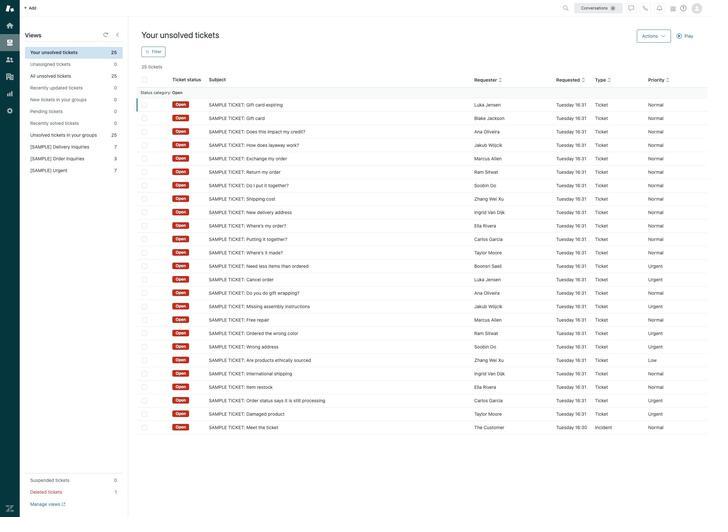 Task type: vqa. For each thing, say whether or not it's contained in the screenshot.
9th menu item from the top of the page
no



Task type: locate. For each thing, give the bounding box(es) containing it.
organizations image
[[6, 73, 14, 81]]

18 row from the top
[[137, 327, 707, 341]]

main element
[[0, 0, 20, 518]]

11 row from the top
[[137, 233, 707, 246]]

22 row from the top
[[137, 381, 707, 395]]

9 row from the top
[[137, 206, 707, 220]]

reporting image
[[6, 90, 14, 98]]

zendesk products image
[[671, 6, 675, 11]]

7 row from the top
[[137, 179, 707, 193]]

zendesk image
[[6, 505, 14, 514]]

6 row from the top
[[137, 166, 707, 179]]

8 row from the top
[[137, 193, 707, 206]]

5 row from the top
[[137, 152, 707, 166]]

get help image
[[681, 5, 687, 11]]

21 row from the top
[[137, 368, 707, 381]]

notifications image
[[657, 5, 662, 11]]

row
[[137, 98, 707, 112], [137, 112, 707, 125], [137, 125, 707, 139], [137, 139, 707, 152], [137, 152, 707, 166], [137, 166, 707, 179], [137, 179, 707, 193], [137, 193, 707, 206], [137, 206, 707, 220], [137, 220, 707, 233], [137, 233, 707, 246], [137, 246, 707, 260], [137, 260, 707, 273], [137, 273, 707, 287], [137, 287, 707, 300], [137, 300, 707, 314], [137, 314, 707, 327], [137, 327, 707, 341], [137, 341, 707, 354], [137, 354, 707, 368], [137, 368, 707, 381], [137, 381, 707, 395], [137, 395, 707, 408], [137, 408, 707, 421], [137, 421, 707, 435]]

12 row from the top
[[137, 246, 707, 260]]



Task type: describe. For each thing, give the bounding box(es) containing it.
15 row from the top
[[137, 287, 707, 300]]

1 row from the top
[[137, 98, 707, 112]]

views image
[[6, 38, 14, 47]]

3 row from the top
[[137, 125, 707, 139]]

25 row from the top
[[137, 421, 707, 435]]

14 row from the top
[[137, 273, 707, 287]]

20 row from the top
[[137, 354, 707, 368]]

button displays agent's chat status as invisible. image
[[629, 5, 634, 11]]

17 row from the top
[[137, 314, 707, 327]]

zendesk support image
[[6, 4, 14, 13]]

19 row from the top
[[137, 341, 707, 354]]

refresh views pane image
[[103, 32, 108, 37]]

hide panel views image
[[115, 32, 120, 37]]

4 row from the top
[[137, 139, 707, 152]]

opens in a new tab image
[[60, 503, 65, 507]]

23 row from the top
[[137, 395, 707, 408]]

10 row from the top
[[137, 220, 707, 233]]

customers image
[[6, 55, 14, 64]]

get started image
[[6, 21, 14, 30]]

2 row from the top
[[137, 112, 707, 125]]

24 row from the top
[[137, 408, 707, 421]]

13 row from the top
[[137, 260, 707, 273]]

16 row from the top
[[137, 300, 707, 314]]

admin image
[[6, 107, 14, 115]]



